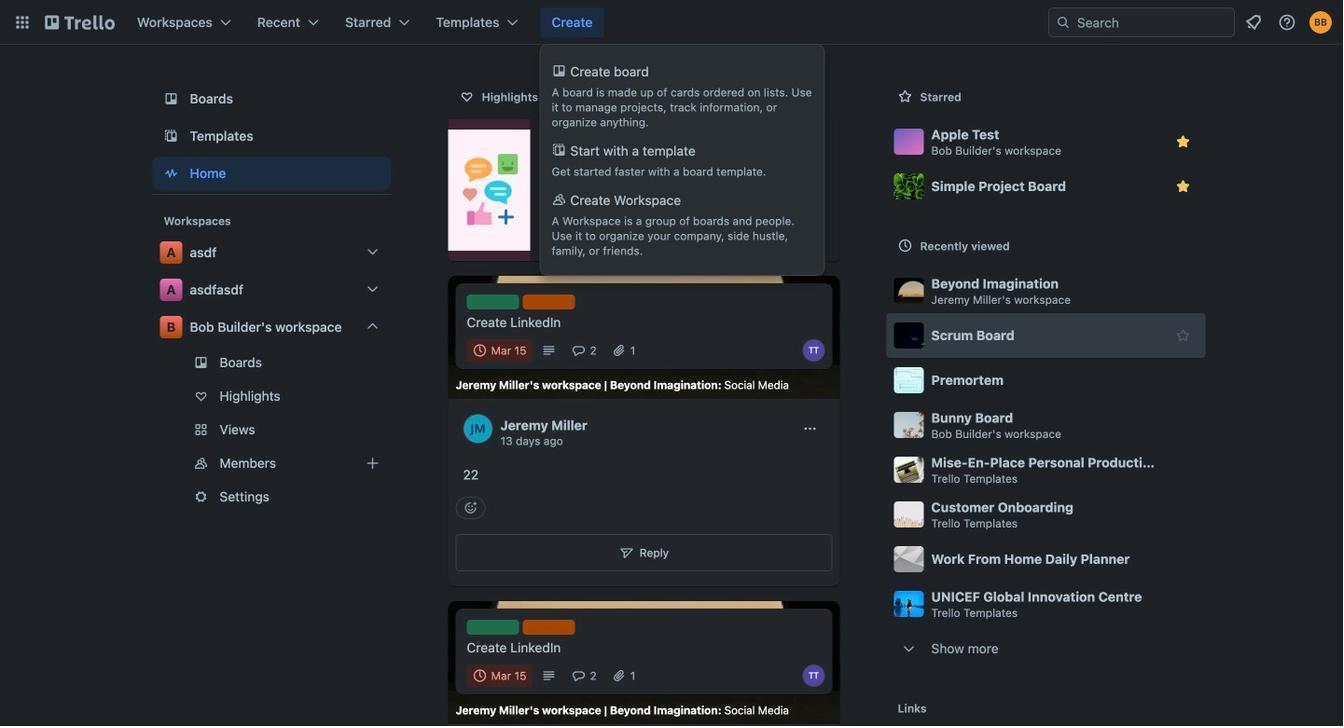 Task type: describe. For each thing, give the bounding box(es) containing it.
open information menu image
[[1278, 13, 1297, 32]]

template board image
[[160, 125, 182, 147]]

click to star scrum board. it will show up at the top of your boards list. image
[[1174, 327, 1193, 345]]

primary element
[[0, 0, 1343, 45]]

click to unstar apple test. it will be removed from your starred list. image
[[1174, 132, 1193, 151]]

0 notifications image
[[1243, 11, 1265, 34]]

home image
[[160, 162, 182, 185]]

bob builder (bobbuilder40) image
[[1310, 11, 1332, 34]]

1 color: green, title: none image from the top
[[467, 295, 519, 310]]

color: orange, title: none image for first color: green, title: none "image" from the bottom
[[523, 621, 575, 635]]

board image
[[160, 88, 182, 110]]

search image
[[1056, 15, 1071, 30]]

2 color: green, title: none image from the top
[[467, 621, 519, 635]]

add reaction image
[[456, 497, 486, 520]]

color: orange, title: none image for 1st color: green, title: none "image" from the top of the page
[[523, 295, 575, 310]]



Task type: vqa. For each thing, say whether or not it's contained in the screenshot.
1st Color: green, title: none image from the top of the page
yes



Task type: locate. For each thing, give the bounding box(es) containing it.
add image
[[362, 452, 384, 475]]

back to home image
[[45, 7, 115, 37]]

0 vertical spatial color: green, title: none image
[[467, 295, 519, 310]]

1 vertical spatial color: orange, title: none image
[[523, 621, 575, 635]]

Search field
[[1049, 7, 1235, 37]]

0 vertical spatial color: orange, title: none image
[[523, 295, 575, 310]]

color: orange, title: none image
[[523, 295, 575, 310], [523, 621, 575, 635]]

switch to… image
[[13, 13, 32, 32]]

1 vertical spatial color: green, title: none image
[[467, 621, 519, 635]]

1 color: orange, title: none image from the top
[[523, 295, 575, 310]]

2 color: orange, title: none image from the top
[[523, 621, 575, 635]]

color: green, title: none image
[[467, 295, 519, 310], [467, 621, 519, 635]]

click to unstar simple project board. it will be removed from your starred list. image
[[1174, 177, 1193, 196]]



